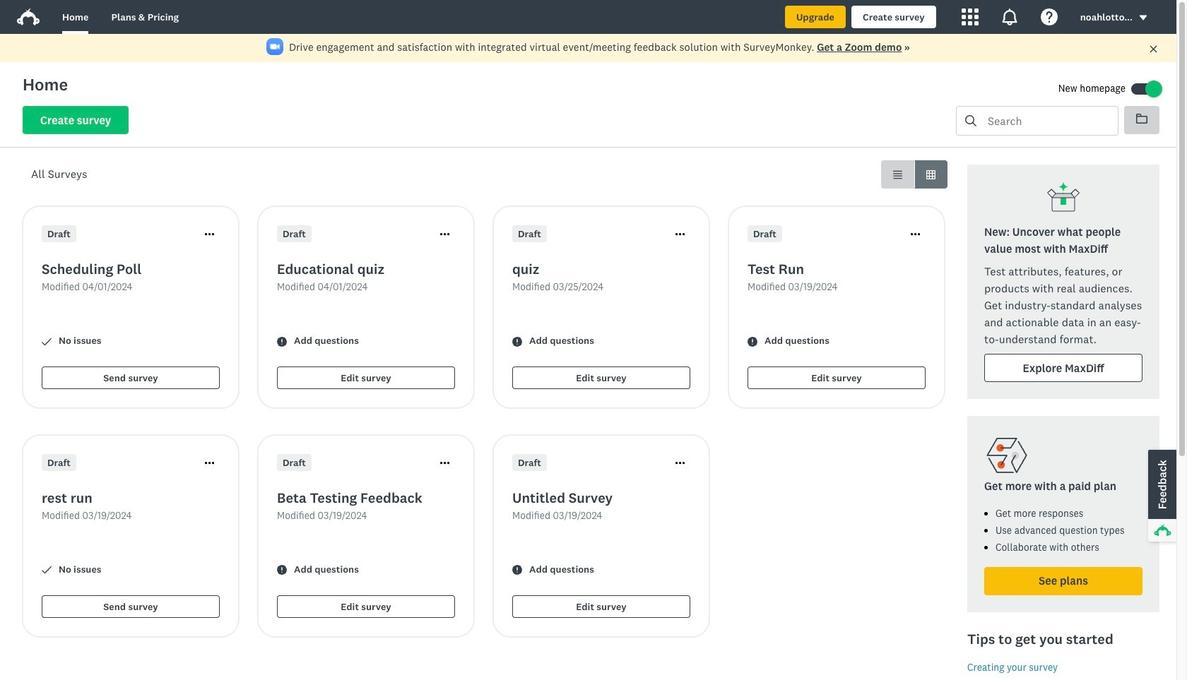 Task type: locate. For each thing, give the bounding box(es) containing it.
folders image
[[1136, 113, 1147, 124], [1136, 114, 1147, 124]]

no issues image
[[42, 337, 52, 347], [42, 566, 52, 575]]

1 vertical spatial warning image
[[512, 566, 522, 575]]

products icon image
[[961, 8, 978, 25], [961, 8, 978, 25]]

dropdown arrow icon image
[[1138, 13, 1148, 23], [1140, 15, 1147, 20]]

0 vertical spatial warning image
[[748, 337, 757, 347]]

warning image
[[748, 337, 757, 347], [512, 566, 522, 575]]

0 horizontal spatial warning image
[[512, 566, 522, 575]]

2 brand logo image from the top
[[17, 8, 40, 25]]

search image
[[965, 115, 976, 126], [965, 115, 976, 126]]

0 vertical spatial no issues image
[[42, 337, 52, 347]]

1 brand logo image from the top
[[17, 6, 40, 28]]

1 horizontal spatial warning image
[[748, 337, 757, 347]]

brand logo image
[[17, 6, 40, 28], [17, 8, 40, 25]]

1 no issues image from the top
[[42, 337, 52, 347]]

1 vertical spatial no issues image
[[42, 566, 52, 575]]

group
[[881, 160, 948, 189]]

warning image
[[277, 337, 287, 347], [512, 337, 522, 347], [277, 566, 287, 575]]

x image
[[1149, 45, 1158, 54]]

2 folders image from the top
[[1136, 114, 1147, 124]]



Task type: vqa. For each thing, say whether or not it's contained in the screenshot.
the Products Icon to the right
no



Task type: describe. For each thing, give the bounding box(es) containing it.
response based pricing icon image
[[984, 433, 1029, 478]]

notification center icon image
[[1001, 8, 1018, 25]]

Search text field
[[976, 107, 1118, 135]]

max diff icon image
[[1046, 182, 1080, 216]]

help icon image
[[1041, 8, 1058, 25]]

2 no issues image from the top
[[42, 566, 52, 575]]

1 folders image from the top
[[1136, 113, 1147, 124]]



